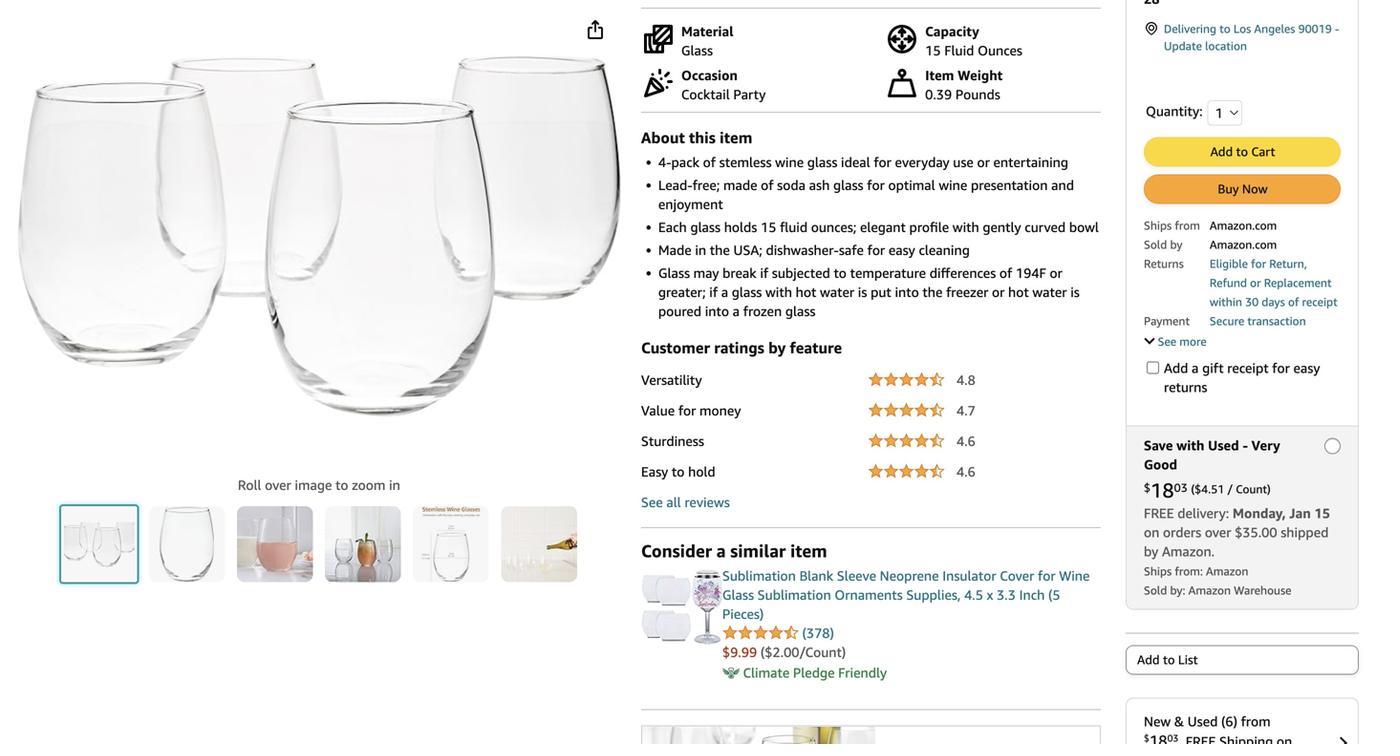 Task type: vqa. For each thing, say whether or not it's contained in the screenshot.
the top 03
yes



Task type: describe. For each thing, give the bounding box(es) containing it.
refund
[[1210, 276, 1248, 290]]

1 horizontal spatial into
[[895, 284, 919, 300]]

differences
[[930, 265, 996, 281]]

consider a similar item
[[641, 541, 828, 562]]

for right the ideal at the right top of page
[[874, 154, 892, 170]]

weight
[[958, 67, 1003, 83]]

1 vertical spatial into
[[705, 304, 729, 319]]

from inside ships from amazon.com sold by
[[1175, 219, 1201, 232]]

feature
[[790, 339, 842, 357]]

climate pledge friendly
[[743, 665, 887, 681]]

glass inside "about this item 4-pack of stemless wine glass ideal for everyday use or entertaining lead-free; made of soda ash glass for optimal wine presentation and enjoyment each glass holds 15 fluid ounces; elegant profile with gently curved bowl made in the usa; dishwasher-safe for easy cleaning glass may break if subjected to temperature differences of 194f or greater; if a glass with hot water is put into the freezer or hot water is poured into a frozen glass"
[[659, 265, 690, 281]]

capacity 15 fluid ounces
[[926, 23, 1023, 58]]

friendly
[[839, 665, 887, 681]]

easy inside add a gift receipt for easy returns
[[1294, 360, 1321, 376]]

secure transaction button
[[1210, 312, 1307, 328]]

in inside "about this item 4-pack of stemless wine glass ideal for everyday use or entertaining lead-free; made of soda ash glass for optimal wine presentation and enjoyment each glass holds 15 fluid ounces; elegant profile with gently curved bowl made in the usa; dishwasher-safe for easy cleaning glass may break if subjected to temperature differences of 194f or greater; if a glass with hot water is put into the freezer or hot water is poured into a frozen glass"
[[695, 242, 707, 258]]

very
[[1252, 438, 1281, 453]]

lead-
[[659, 177, 693, 193]]

1 vertical spatial item
[[791, 541, 828, 562]]

(5
[[1049, 587, 1061, 603]]

returns
[[1164, 379, 1208, 395]]

hold
[[688, 464, 716, 480]]

easy inside "about this item 4-pack of stemless wine glass ideal for everyday use or entertaining lead-free; made of soda ash glass for optimal wine presentation and enjoyment each glass holds 15 fluid ounces; elegant profile with gently curved bowl made in the usa; dishwasher-safe for easy cleaning glass may break if subjected to temperature differences of 194f or greater; if a glass with hot water is put into the freezer or hot water is poured into a frozen glass"
[[889, 242, 916, 258]]

1 vertical spatial with
[[766, 284, 793, 300]]

1 water from the left
[[820, 284, 855, 300]]

free
[[1144, 506, 1175, 521]]

reviews
[[685, 495, 730, 511]]

easy to hold
[[641, 464, 716, 480]]

or inside eligible for return, refund or replacement within 30 days of receipt payment
[[1251, 276, 1262, 290]]

Buy Now submit
[[1145, 175, 1340, 203]]

presentation
[[971, 177, 1048, 193]]

value
[[641, 403, 675, 419]]

to for easy to hold
[[672, 464, 685, 480]]

used for -
[[1209, 438, 1240, 453]]

4.6 for sturdiness
[[957, 434, 976, 449]]

sold inside ships from amazon.com sold by
[[1144, 238, 1168, 251]]

transaction
[[1248, 314, 1307, 328]]

sold inside the save with used - very good $ 18 03 ( $4.51 / count) free delivery: monday, jan 15 on orders over $35.00 shipped by amazon. ships from: amazon sold by: amazon warehouse
[[1144, 584, 1168, 597]]

glass right frozen
[[786, 304, 816, 319]]

glass down enjoyment
[[691, 219, 721, 235]]

sturdiness
[[641, 434, 705, 449]]

insulator
[[943, 568, 997, 584]]

pack
[[672, 154, 700, 170]]

1 vertical spatial wine
[[939, 177, 968, 193]]

1 horizontal spatial if
[[760, 265, 769, 281]]

glass down break at the right top
[[732, 284, 762, 300]]

save with used - very good $ 18 03 ( $4.51 / count) free delivery: monday, jan 15 on orders over $35.00 shipped by amazon. ships from: amazon sold by: amazon warehouse
[[1144, 438, 1331, 597]]

break
[[723, 265, 757, 281]]

add a gift receipt for easy returns
[[1164, 360, 1321, 395]]

of left soda
[[761, 177, 774, 193]]

0 horizontal spatial in
[[389, 478, 400, 493]]

add for add to cart
[[1211, 144, 1233, 159]]

wine
[[1059, 568, 1090, 584]]

customer
[[641, 339, 710, 357]]

warehouse
[[1234, 584, 1292, 597]]

for inside sublimation blank sleeve neoprene insulator cover for wine glass sublimation ornaments supplies, 4.5 x 3.3 inch (5 pieces)
[[1038, 568, 1056, 584]]

a down break at the right top
[[722, 284, 729, 300]]

poured
[[659, 304, 702, 319]]

jan
[[1290, 506, 1312, 521]]

buy now
[[1218, 181, 1268, 196]]

a left frozen
[[733, 304, 740, 319]]

cocktail
[[682, 87, 730, 102]]

secure transaction packaging
[[1144, 314, 1307, 347]]

value for money
[[641, 403, 741, 419]]

consider
[[641, 541, 712, 562]]

monday,
[[1233, 506, 1286, 521]]

or right use
[[978, 154, 990, 170]]

frozen
[[744, 304, 782, 319]]

within
[[1210, 295, 1243, 309]]

extender expand image
[[1145, 334, 1156, 345]]

ounces;
[[811, 219, 857, 235]]

1 vertical spatial 03
[[1168, 733, 1179, 744]]

x
[[987, 587, 994, 603]]

to left the zoom
[[336, 478, 348, 493]]

2 $ from the top
[[1144, 733, 1150, 744]]

Add to Cart submit
[[1145, 138, 1340, 166]]

a inside add a gift receipt for easy returns
[[1192, 360, 1199, 376]]

pledge
[[793, 665, 835, 681]]

15 inside "about this item 4-pack of stemless wine glass ideal for everyday use or entertaining lead-free; made of soda ash glass for optimal wine presentation and enjoyment each glass holds 15 fluid ounces; elegant profile with gently curved bowl made in the usa; dishwasher-safe for easy cleaning glass may break if subjected to temperature differences of 194f or greater; if a glass with hot water is put into the freezer or hot water is poured into a frozen glass"
[[761, 219, 777, 235]]

customer ratings by feature
[[641, 339, 842, 357]]

similar
[[731, 541, 786, 562]]

glass inside sublimation blank sleeve neoprene insulator cover for wine glass sublimation ornaments supplies, 4.5 x 3.3 inch (5 pieces)
[[723, 587, 754, 603]]

add to list
[[1138, 653, 1198, 668]]

2 hot from the left
[[1009, 284, 1029, 300]]

4.6 for easy to hold
[[957, 464, 976, 480]]

item weight 0.39 pounds
[[926, 67, 1003, 102]]

0 horizontal spatial by
[[769, 339, 786, 357]]

money
[[700, 403, 741, 419]]

4.7
[[957, 403, 976, 419]]

and
[[1052, 177, 1075, 193]]

1 vertical spatial the
[[923, 284, 943, 300]]

update
[[1164, 39, 1203, 52]]

a left the similar
[[717, 541, 726, 562]]

returns
[[1144, 257, 1184, 270]]

($2.00/count)
[[761, 645, 846, 661]]

0 vertical spatial wine
[[775, 154, 804, 170]]

ideal
[[841, 154, 871, 170]]

glass down the ideal at the right top of page
[[834, 177, 864, 193]]

buy
[[1218, 181, 1239, 196]]

free;
[[693, 177, 720, 193]]

safe
[[839, 242, 864, 258]]

good
[[1144, 457, 1178, 473]]

/
[[1228, 483, 1233, 496]]

blank
[[800, 568, 834, 584]]

amazon.com inside amazon.com returns
[[1210, 238, 1278, 251]]

0.39
[[926, 87, 952, 102]]

ash
[[809, 177, 830, 193]]

by inside ships from amazon.com sold by
[[1171, 238, 1183, 251]]

delivery:
[[1178, 506, 1230, 521]]

see more
[[1158, 335, 1207, 348]]

1 horizontal spatial with
[[953, 219, 980, 235]]

0 vertical spatial amazon
[[1207, 565, 1249, 578]]

return,
[[1270, 257, 1308, 270]]

for inside eligible for return, refund or replacement within 30 days of receipt payment
[[1252, 257, 1267, 270]]

los
[[1234, 22, 1252, 35]]

zoom
[[352, 478, 386, 493]]

add for add a gift receipt for easy returns
[[1164, 360, 1189, 376]]

location
[[1206, 39, 1248, 52]]

0 vertical spatial the
[[710, 242, 730, 258]]

sublimation blank sleeve neoprene insulator cover for wine glass sublimation ornaments supplies, 4.5 x 3.3 inch (5 pieces)
[[723, 568, 1090, 622]]

material
[[682, 23, 734, 39]]

this
[[689, 129, 716, 147]]

for down the ideal at the right top of page
[[867, 177, 885, 193]]

194f
[[1016, 265, 1047, 281]]

party
[[734, 87, 766, 102]]

ornaments
[[835, 587, 903, 603]]

ships inside the save with used - very good $ 18 03 ( $4.51 / count) free delivery: monday, jan 15 on orders over $35.00 shipped by amazon. ships from: amazon sold by: amazon warehouse
[[1144, 565, 1172, 578]]

bowl
[[1070, 219, 1099, 235]]

image
[[295, 478, 332, 493]]

amazon basics stemless wine glasses, 15 oz, set of 4, clear image
[[17, 55, 621, 417]]

climate pledge friendly image
[[723, 665, 740, 682]]

for down elegant
[[868, 242, 885, 258]]

glass up ash
[[808, 154, 838, 170]]

3.3
[[997, 587, 1016, 603]]



Task type: locate. For each thing, give the bounding box(es) containing it.
1 vertical spatial in
[[389, 478, 400, 493]]

used for (6)
[[1188, 714, 1218, 730]]

optimal
[[889, 177, 936, 193]]

is down bowl
[[1071, 284, 1080, 300]]

add for add to list
[[1138, 653, 1160, 668]]

used
[[1209, 438, 1240, 453], [1188, 714, 1218, 730]]

0 vertical spatial sublimation
[[723, 568, 796, 584]]

inch
[[1020, 587, 1045, 603]]

count)
[[1236, 483, 1271, 496]]

cover
[[1000, 568, 1035, 584]]

1 vertical spatial from
[[1242, 714, 1271, 730]]

water down subjected
[[820, 284, 855, 300]]

hot down 194f
[[1009, 284, 1029, 300]]

cleaning
[[919, 242, 970, 258]]

new & used (6) from
[[1144, 714, 1271, 730]]

receipt down replacement
[[1303, 295, 1338, 309]]

into right poured
[[705, 304, 729, 319]]

1 horizontal spatial add
[[1164, 360, 1189, 376]]

0 vertical spatial in
[[695, 242, 707, 258]]

ratings
[[714, 339, 765, 357]]

0 vertical spatial item
[[720, 129, 753, 147]]

2 horizontal spatial 15
[[1315, 506, 1331, 521]]

receipt
[[1303, 295, 1338, 309], [1228, 360, 1269, 376]]

days
[[1262, 295, 1286, 309]]

if
[[760, 265, 769, 281], [710, 284, 718, 300]]

glass up pieces)
[[723, 587, 754, 603]]

hot
[[796, 284, 817, 300], [1009, 284, 1029, 300]]

90019
[[1299, 22, 1332, 35]]

for down the transaction
[[1273, 360, 1290, 376]]

sublimation down blank
[[758, 587, 831, 603]]

2 vertical spatial with
[[1177, 438, 1205, 453]]

used inside the save with used - very good $ 18 03 ( $4.51 / count) free delivery: monday, jan 15 on orders over $35.00 shipped by amazon. ships from: amazon sold by: amazon warehouse
[[1209, 438, 1240, 453]]

subjected
[[772, 265, 831, 281]]

$9.99
[[723, 645, 757, 661]]

1 vertical spatial sold
[[1144, 584, 1168, 597]]

0 horizontal spatial receipt
[[1228, 360, 1269, 376]]

1 vertical spatial 15
[[761, 219, 777, 235]]

or up 30
[[1251, 276, 1262, 290]]

0 horizontal spatial with
[[766, 284, 793, 300]]

0 vertical spatial 15
[[926, 43, 941, 58]]

1 vertical spatial over
[[1205, 525, 1232, 540]]

None submit
[[61, 507, 137, 583], [149, 507, 225, 583], [237, 507, 313, 583], [325, 507, 401, 583], [413, 507, 489, 583], [501, 507, 577, 583], [61, 507, 137, 583], [149, 507, 225, 583], [237, 507, 313, 583], [325, 507, 401, 583], [413, 507, 489, 583], [501, 507, 577, 583]]

wine down use
[[939, 177, 968, 193]]

1 is from the left
[[858, 284, 868, 300]]

for left return,
[[1252, 257, 1267, 270]]

0 vertical spatial 03
[[1175, 481, 1188, 495]]

sublimation blank sleeve neoprene insulator cover for wine glass sublimation ornaments supplies, 4.5 x 3.3 inch (5 pieces) link
[[723, 568, 1090, 622]]

for inside add a gift receipt for easy returns
[[1273, 360, 1290, 376]]

eligible
[[1210, 257, 1249, 270]]

easy up the temperature
[[889, 242, 916, 258]]

1 horizontal spatial -
[[1335, 22, 1340, 35]]

see left the all
[[641, 495, 663, 511]]

1 horizontal spatial easy
[[1294, 360, 1321, 376]]

from
[[1175, 219, 1201, 232], [1242, 714, 1271, 730]]

0 horizontal spatial is
[[858, 284, 868, 300]]

0 vertical spatial -
[[1335, 22, 1340, 35]]

temperature
[[850, 265, 926, 281]]

0 vertical spatial 4.6
[[957, 434, 976, 449]]

0 vertical spatial add
[[1211, 144, 1233, 159]]

0 horizontal spatial add
[[1138, 653, 1160, 668]]

greater;
[[659, 284, 706, 300]]

pieces)
[[723, 607, 764, 622]]

with up frozen
[[766, 284, 793, 300]]

Add a gift receipt for easy returns checkbox
[[1147, 362, 1160, 374]]

receipt inside eligible for return, refund or replacement within 30 days of receipt payment
[[1303, 295, 1338, 309]]

2 horizontal spatial by
[[1171, 238, 1183, 251]]

glass
[[808, 154, 838, 170], [834, 177, 864, 193], [691, 219, 721, 235], [732, 284, 762, 300], [786, 304, 816, 319]]

eligible for return, refund or replacement within 30 days of receipt payment
[[1144, 257, 1338, 328]]

ships inside ships from amazon.com sold by
[[1144, 219, 1172, 232]]

by right ratings
[[769, 339, 786, 357]]

gently
[[983, 219, 1022, 235]]

0 vertical spatial sold
[[1144, 238, 1168, 251]]

water down 194f
[[1033, 284, 1067, 300]]

freezer
[[947, 284, 989, 300]]

03 down '&'
[[1168, 733, 1179, 744]]

1 vertical spatial used
[[1188, 714, 1218, 730]]

material glass
[[682, 23, 734, 58]]

is
[[858, 284, 868, 300], [1071, 284, 1080, 300]]

0 vertical spatial from
[[1175, 219, 1201, 232]]

versatility
[[641, 372, 702, 388]]

to inside "about this item 4-pack of stemless wine glass ideal for everyday use or entertaining lead-free; made of soda ash glass for optimal wine presentation and enjoyment each glass holds 15 fluid ounces; elegant profile with gently curved bowl made in the usa; dishwasher-safe for easy cleaning glass may break if subjected to temperature differences of 194f or greater; if a glass with hot water is put into the freezer or hot water is poured into a frozen glass"
[[834, 265, 847, 281]]

of inside eligible for return, refund or replacement within 30 days of receipt payment
[[1289, 295, 1300, 309]]

1 vertical spatial amazon.com
[[1210, 238, 1278, 251]]

with inside the save with used - very good $ 18 03 ( $4.51 / count) free delivery: monday, jan 15 on orders over $35.00 shipped by amazon. ships from: amazon sold by: amazon warehouse
[[1177, 438, 1205, 453]]

by inside the save with used - very good $ 18 03 ( $4.51 / count) free delivery: monday, jan 15 on orders over $35.00 shipped by amazon. ships from: amazon sold by: amazon warehouse
[[1144, 544, 1159, 560]]

0 vertical spatial over
[[265, 478, 291, 493]]

sold left by:
[[1144, 584, 1168, 597]]

0 horizontal spatial if
[[710, 284, 718, 300]]

to left list
[[1163, 653, 1175, 668]]

15 up item
[[926, 43, 941, 58]]

03 left (
[[1175, 481, 1188, 495]]

for right value on the left of page
[[679, 403, 696, 419]]

03 inside the save with used - very good $ 18 03 ( $4.51 / count) free delivery: monday, jan 15 on orders over $35.00 shipped by amazon. ships from: amazon sold by: amazon warehouse
[[1175, 481, 1188, 495]]

glass inside material glass
[[682, 43, 713, 58]]

2 4.6 from the top
[[957, 464, 976, 480]]

is left put
[[858, 284, 868, 300]]

1 horizontal spatial is
[[1071, 284, 1080, 300]]

2 is from the left
[[1071, 284, 1080, 300]]

ships up returns
[[1144, 219, 1172, 232]]

- inside delivering to los angeles 90019 - update location
[[1335, 22, 1340, 35]]

for up (5
[[1038, 568, 1056, 584]]

0 vertical spatial amazon.com
[[1210, 219, 1278, 232]]

delivering
[[1164, 22, 1217, 35]]

0 horizontal spatial wine
[[775, 154, 804, 170]]

15 inside the save with used - very good $ 18 03 ( $4.51 / count) free delivery: monday, jan 15 on orders over $35.00 shipped by amazon. ships from: amazon sold by: amazon warehouse
[[1315, 506, 1331, 521]]

of up free; at the top right of the page
[[703, 154, 716, 170]]

easy
[[641, 464, 669, 480]]

1 vertical spatial if
[[710, 284, 718, 300]]

0 vertical spatial easy
[[889, 242, 916, 258]]

radio inactive image
[[1325, 438, 1341, 454]]

(378)
[[803, 626, 835, 642]]

1 vertical spatial see
[[641, 495, 663, 511]]

15 right jan
[[1315, 506, 1331, 521]]

occasion
[[682, 67, 738, 83]]

0 vertical spatial ships
[[1144, 219, 1172, 232]]

amazon.com down buy now submit
[[1210, 219, 1278, 232]]

see for see more
[[1158, 335, 1177, 348]]

0 horizontal spatial from
[[1175, 219, 1201, 232]]

item inside "about this item 4-pack of stemless wine glass ideal for everyday use or entertaining lead-free; made of soda ash glass for optimal wine presentation and enjoyment each glass holds 15 fluid ounces; elegant profile with gently curved bowl made in the usa; dishwasher-safe for easy cleaning glass may break if subjected to temperature differences of 194f or greater; if a glass with hot water is put into the freezer or hot water is poured into a frozen glass"
[[720, 129, 753, 147]]

wine up soda
[[775, 154, 804, 170]]

15 left fluid on the top right of the page
[[761, 219, 777, 235]]

0 vertical spatial with
[[953, 219, 980, 235]]

$ inside the save with used - very good $ 18 03 ( $4.51 / count) free delivery: monday, jan 15 on orders over $35.00 shipped by amazon. ships from: amazon sold by: amazon warehouse
[[1144, 481, 1151, 495]]

to for add to cart
[[1237, 144, 1249, 159]]

- inside the save with used - very good $ 18 03 ( $4.51 / count) free delivery: monday, jan 15 on orders over $35.00 shipped by amazon. ships from: amazon sold by: amazon warehouse
[[1243, 438, 1249, 453]]

supplies,
[[907, 587, 961, 603]]

item up blank
[[791, 541, 828, 562]]

add inside radio
[[1138, 653, 1160, 668]]

over down "delivery:"
[[1205, 525, 1232, 540]]

0 horizontal spatial into
[[705, 304, 729, 319]]

0 vertical spatial $
[[1144, 481, 1151, 495]]

from:
[[1175, 565, 1204, 578]]

2 vertical spatial by
[[1144, 544, 1159, 560]]

2 horizontal spatial with
[[1177, 438, 1205, 453]]

easy
[[889, 242, 916, 258], [1294, 360, 1321, 376]]

1 hot from the left
[[796, 284, 817, 300]]

with right 'save'
[[1177, 438, 1205, 453]]

in up may
[[695, 242, 707, 258]]

add left list
[[1138, 653, 1160, 668]]

2 horizontal spatial add
[[1211, 144, 1233, 159]]

$ down 'good'
[[1144, 481, 1151, 495]]

amazon.com up eligible
[[1210, 238, 1278, 251]]

amazon down from:
[[1189, 584, 1231, 597]]

1 horizontal spatial by
[[1144, 544, 1159, 560]]

Add to List radio
[[1126, 646, 1359, 675]]

entertaining
[[994, 154, 1069, 170]]

orders
[[1164, 525, 1202, 540]]

with up cleaning
[[953, 219, 980, 235]]

1 vertical spatial by
[[769, 339, 786, 357]]

ships up by:
[[1144, 565, 1172, 578]]

glass up greater; on the top of page
[[659, 265, 690, 281]]

- left very at the bottom right
[[1243, 438, 1249, 453]]

enjoyment
[[659, 196, 723, 212]]

if down may
[[710, 284, 718, 300]]

into
[[895, 284, 919, 300], [705, 304, 729, 319]]

1 horizontal spatial 15
[[926, 43, 941, 58]]

2 water from the left
[[1033, 284, 1067, 300]]

0 horizontal spatial hot
[[796, 284, 817, 300]]

1 horizontal spatial water
[[1033, 284, 1067, 300]]

may
[[694, 265, 719, 281]]

each
[[659, 219, 687, 235]]

1 vertical spatial $
[[1144, 733, 1150, 744]]

sleeve
[[837, 568, 877, 584]]

1 horizontal spatial wine
[[939, 177, 968, 193]]

if right break at the right top
[[760, 265, 769, 281]]

about
[[641, 129, 685, 147]]

glass
[[682, 43, 713, 58], [659, 265, 690, 281], [723, 587, 754, 603]]

1 horizontal spatial from
[[1242, 714, 1271, 730]]

2 amazon.com from the top
[[1210, 238, 1278, 251]]

1 ships from the top
[[1144, 219, 1172, 232]]

2 ships from the top
[[1144, 565, 1172, 578]]

0 horizontal spatial the
[[710, 242, 730, 258]]

1 horizontal spatial item
[[791, 541, 828, 562]]

to for add to list
[[1163, 653, 1175, 668]]

1 horizontal spatial the
[[923, 284, 943, 300]]

see all reviews
[[641, 495, 730, 511]]

see right the extender expand icon
[[1158, 335, 1177, 348]]

see for see all reviews
[[641, 495, 663, 511]]

amazon.com inside ships from amazon.com sold by
[[1210, 219, 1278, 232]]

receipt inside add a gift receipt for easy returns
[[1228, 360, 1269, 376]]

0 horizontal spatial see
[[641, 495, 663, 511]]

1 horizontal spatial receipt
[[1303, 295, 1338, 309]]

of down replacement
[[1289, 295, 1300, 309]]

easy down the transaction
[[1294, 360, 1321, 376]]

0 vertical spatial into
[[895, 284, 919, 300]]

from up amazon.com returns
[[1175, 219, 1201, 232]]

eligible for return, refund or replacement within 30 days of receipt button
[[1210, 255, 1338, 309]]

in
[[695, 242, 707, 258], [389, 478, 400, 493]]

1 vertical spatial ships
[[1144, 565, 1172, 578]]

1 horizontal spatial see
[[1158, 335, 1177, 348]]

now
[[1243, 181, 1268, 196]]

0 vertical spatial glass
[[682, 43, 713, 58]]

to inside delivering to los angeles 90019 - update location
[[1220, 22, 1231, 35]]

0 horizontal spatial water
[[820, 284, 855, 300]]

1 $ from the top
[[1144, 481, 1151, 495]]

a left gift at the right of the page
[[1192, 360, 1199, 376]]

0 vertical spatial receipt
[[1303, 295, 1338, 309]]

the left 'freezer' at the top of page
[[923, 284, 943, 300]]

of left 194f
[[1000, 265, 1013, 281]]

15 inside capacity 15 fluid ounces
[[926, 43, 941, 58]]

(
[[1192, 483, 1195, 496]]

18
[[1151, 478, 1175, 502]]

made
[[724, 177, 758, 193]]

1 vertical spatial add
[[1164, 360, 1189, 376]]

or right 194f
[[1050, 265, 1063, 281]]

0 vertical spatial by
[[1171, 238, 1183, 251]]

to right easy
[[672, 464, 685, 480]]

1 horizontal spatial hot
[[1009, 284, 1029, 300]]

profile
[[910, 219, 949, 235]]

from right (6)
[[1242, 714, 1271, 730]]

1 vertical spatial easy
[[1294, 360, 1321, 376]]

holds
[[724, 219, 758, 235]]

over right roll
[[265, 478, 291, 493]]

by:
[[1171, 584, 1186, 597]]

to inside add to list link
[[1163, 653, 1175, 668]]

climate
[[743, 665, 790, 681]]

$35.00
[[1235, 525, 1278, 540]]

$
[[1144, 481, 1151, 495], [1144, 733, 1150, 744]]

neoprene
[[880, 568, 939, 584]]

about this item 4-pack of stemless wine glass ideal for everyday use or entertaining lead-free; made of soda ash glass for optimal wine presentation and enjoyment each glass holds 15 fluid ounces; elegant profile with gently curved bowl made in the usa; dishwasher-safe for easy cleaning glass may break if subjected to temperature differences of 194f or greater; if a glass with hot water is put into the freezer or hot water is poured into a frozen glass
[[641, 129, 1099, 319]]

1 sold from the top
[[1144, 238, 1168, 251]]

1 vertical spatial receipt
[[1228, 360, 1269, 376]]

&
[[1175, 714, 1185, 730]]

0 horizontal spatial over
[[265, 478, 291, 493]]

2 sold from the top
[[1144, 584, 1168, 597]]

1 vertical spatial sublimation
[[758, 587, 831, 603]]

0 vertical spatial see
[[1158, 335, 1177, 348]]

1 horizontal spatial over
[[1205, 525, 1232, 540]]

2 vertical spatial add
[[1138, 653, 1160, 668]]

gift
[[1203, 360, 1224, 376]]

add inside add a gift receipt for easy returns
[[1164, 360, 1189, 376]]

1 horizontal spatial in
[[695, 242, 707, 258]]

made
[[659, 242, 692, 258]]

use
[[953, 154, 974, 170]]

4.8
[[957, 372, 976, 388]]

to for delivering to los angeles 90019 - update location
[[1220, 22, 1231, 35]]

in right the zoom
[[389, 478, 400, 493]]

to left 'cart'
[[1237, 144, 1249, 159]]

2 vertical spatial glass
[[723, 587, 754, 603]]

add up returns
[[1164, 360, 1189, 376]]

add up buy
[[1211, 144, 1233, 159]]

receipt right gift at the right of the page
[[1228, 360, 1269, 376]]

0 horizontal spatial item
[[720, 129, 753, 147]]

amazon right from:
[[1207, 565, 1249, 578]]

0 horizontal spatial easy
[[889, 242, 916, 258]]

0 horizontal spatial 15
[[761, 219, 777, 235]]

payment
[[1144, 314, 1190, 328]]

or right 'freezer' at the top of page
[[992, 284, 1005, 300]]

new
[[1144, 714, 1171, 730]]

by down on
[[1144, 544, 1159, 560]]

see inside dropdown button
[[1158, 335, 1177, 348]]

with
[[953, 219, 980, 235], [766, 284, 793, 300], [1177, 438, 1205, 453]]

0 vertical spatial used
[[1209, 438, 1240, 453]]

add to cart
[[1211, 144, 1276, 159]]

used left very at the bottom right
[[1209, 438, 1240, 453]]

1 4.6 from the top
[[957, 434, 976, 449]]

2 vertical spatial 15
[[1315, 506, 1331, 521]]

glass down the material
[[682, 43, 713, 58]]

1 vertical spatial 4.6
[[957, 464, 976, 480]]

delivering to los angeles 90019 - update location
[[1164, 22, 1340, 52]]

to up location
[[1220, 22, 1231, 35]]

into right put
[[895, 284, 919, 300]]

sublimation down the similar
[[723, 568, 796, 584]]

amazon.com
[[1210, 219, 1278, 232], [1210, 238, 1278, 251]]

the up may
[[710, 242, 730, 258]]

hot down subjected
[[796, 284, 817, 300]]

- right 90019
[[1335, 22, 1340, 35]]

stemless
[[720, 154, 772, 170]]

item up stemless
[[720, 129, 753, 147]]

sold up returns
[[1144, 238, 1168, 251]]

over inside the save with used - very good $ 18 03 ( $4.51 / count) free delivery: monday, jan 15 on orders over $35.00 shipped by amazon. ships from: amazon sold by: amazon warehouse
[[1205, 525, 1232, 540]]

1 vertical spatial glass
[[659, 265, 690, 281]]

1 vertical spatial amazon
[[1189, 584, 1231, 597]]

1 vertical spatial -
[[1243, 438, 1249, 453]]

0 vertical spatial if
[[760, 265, 769, 281]]

used right '&'
[[1188, 714, 1218, 730]]

0 horizontal spatial -
[[1243, 438, 1249, 453]]

by up returns
[[1171, 238, 1183, 251]]

to down safe
[[834, 265, 847, 281]]

cart
[[1252, 144, 1276, 159]]

1 amazon.com from the top
[[1210, 219, 1278, 232]]

$ down new
[[1144, 733, 1150, 744]]



